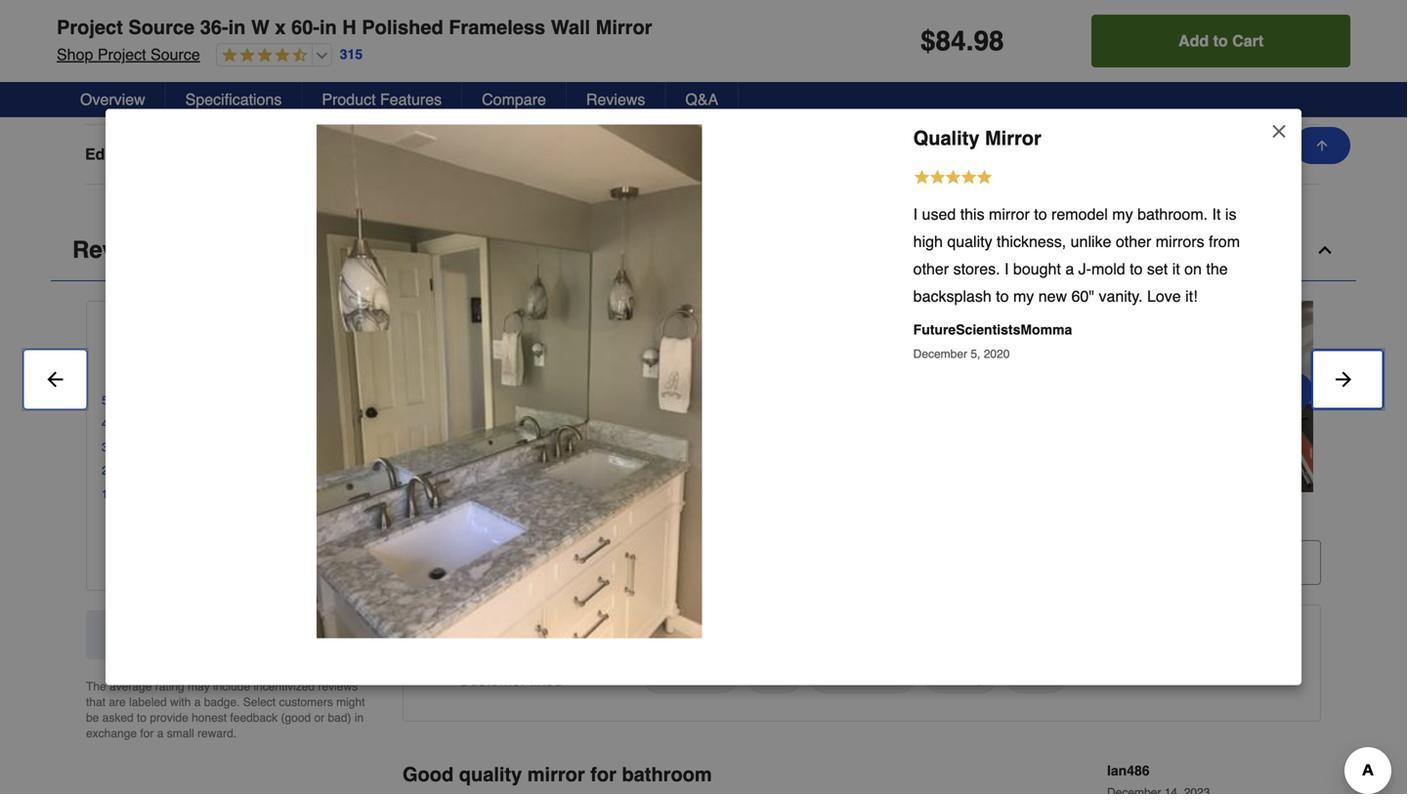 Task type: locate. For each thing, give the bounding box(es) containing it.
product
[[281, 626, 333, 644]]

1 horizontal spatial no frame
[[542, 85, 607, 103]]

customer for customer sentiment
[[423, 626, 496, 644]]

add to cart button
[[1092, 15, 1351, 67]]

2 horizontal spatial in
[[355, 712, 364, 725]]

0 horizontal spatial this
[[253, 626, 277, 644]]

0 horizontal spatial a
[[157, 727, 164, 741]]

source up the material
[[151, 45, 200, 64]]

customer up hide
[[433, 510, 506, 528]]

for down provide
[[140, 727, 154, 741]]

0 horizontal spatial no frame cell
[[264, 85, 425, 104]]

no frame cell up beveled cell
[[542, 85, 704, 104]]

2 horizontal spatial no frame
[[821, 85, 885, 103]]

0 horizontal spatial frame
[[288, 85, 328, 103]]

4.5 stars image
[[217, 47, 308, 65]]

0 vertical spatial this
[[961, 205, 985, 223]]

0 vertical spatial polished
[[362, 16, 443, 39]]

cell
[[821, 25, 982, 45], [1100, 25, 1261, 45], [821, 145, 982, 164]]

0 horizontal spatial in
[[228, 16, 246, 39]]

edge type
[[85, 145, 163, 163]]

0 vertical spatial quality
[[948, 233, 993, 251]]

thickness
[[655, 668, 726, 686]]

in
[[228, 16, 246, 39], [320, 16, 337, 39], [355, 712, 364, 725]]

other up set
[[1116, 233, 1152, 251]]

1 wall cell from the left
[[264, 25, 425, 45]]

project up frame
[[98, 45, 146, 64]]

that
[[86, 696, 106, 710]]

for inside the average rating may include incentivized reviews that are labeled with a badge. select customers might be asked to provide honest feedback (good or bad) in exchange for a small reward.
[[140, 727, 154, 741]]

no frame
[[264, 85, 328, 103], [542, 85, 607, 103], [821, 85, 885, 103]]

type
[[85, 26, 120, 44], [128, 145, 163, 163]]

1 vertical spatial mirror
[[985, 127, 1042, 150]]

ian486
[[1108, 763, 1150, 779]]

315 down h
[[340, 47, 363, 62]]

1 vertical spatial for
[[591, 764, 617, 786]]

polished right h
[[362, 16, 443, 39]]

arrow right image
[[1332, 368, 1356, 391]]

specifications button
[[166, 82, 302, 117]]

no frame for second no frame cell from right
[[542, 85, 607, 103]]

0 horizontal spatial 315
[[340, 47, 363, 62]]

1 vertical spatial other
[[914, 260, 949, 278]]

no frame for third no frame cell from right
[[264, 85, 328, 103]]

this right used
[[961, 205, 985, 223]]

wall cell
[[264, 25, 425, 45], [542, 25, 704, 45]]

0 vertical spatial mirror
[[596, 16, 652, 39]]

no frame cell up polished cell
[[264, 85, 425, 104]]

quality right good
[[459, 764, 522, 786]]

to right add
[[1214, 32, 1228, 50]]

no frame cell down the $
[[821, 85, 982, 104]]

mirror down liked at the bottom left of the page
[[528, 764, 585, 786]]

to up futurescientistsmomma
[[996, 287, 1009, 305]]

my
[[1113, 205, 1134, 223], [1014, 287, 1034, 305]]

0 horizontal spatial wall cell
[[264, 25, 425, 45]]

0 vertical spatial i
[[914, 205, 918, 223]]

0 horizontal spatial polished
[[264, 145, 324, 163]]

product
[[322, 90, 376, 109]]

0 horizontal spatial no
[[264, 85, 284, 103]]

polystyrene cell
[[1100, 85, 1261, 104]]

type right edge
[[128, 145, 163, 163]]

0 horizontal spatial mirror
[[596, 16, 652, 39]]

project up the shop
[[57, 16, 123, 39]]

5
[[325, 320, 336, 342], [102, 394, 108, 408]]

of
[[304, 320, 320, 342]]

mirror inside "i used this mirror to remodel my bathroom. it is high quality thickness, unlike other mirrors from other stores. i bought a j-mold to set it on the backsplash to my new 60" vanity. love it!"
[[989, 205, 1030, 223]]

1 horizontal spatial my
[[1113, 205, 1134, 223]]

polished down product
[[264, 145, 324, 163]]

0 horizontal spatial reviews
[[72, 236, 166, 263]]

1 vertical spatial type
[[128, 145, 163, 163]]

0 horizontal spatial for
[[140, 727, 154, 741]]

0 horizontal spatial mirror
[[528, 764, 585, 786]]

3% down 10%
[[339, 441, 356, 454]]

5,
[[971, 348, 981, 361]]

reviews up beveled cell
[[586, 90, 646, 109]]

unlike
[[1071, 233, 1112, 251]]

1 horizontal spatial in
[[320, 16, 337, 39]]

60-
[[291, 16, 320, 39]]

1 horizontal spatial i
[[1005, 260, 1009, 278]]

315 for 315 customer review s
[[403, 510, 429, 528]]

2 vertical spatial quality
[[459, 764, 522, 786]]

quality inside "i used this mirror to remodel my bathroom. it is high quality thickness, unlike other mirrors from other stores. i bought a j-mold to set it on the backsplash to my new 60" vanity. love it!"
[[948, 233, 993, 251]]

1 horizontal spatial 315
[[403, 510, 429, 528]]

0 vertical spatial type
[[85, 26, 120, 44]]

0 vertical spatial customer
[[433, 510, 506, 528]]

high
[[914, 233, 943, 251]]

2 3% from the top
[[339, 464, 356, 478]]

1 horizontal spatial 5
[[325, 320, 336, 342]]

reviews button
[[567, 82, 666, 117], [51, 220, 1357, 281]]

1 vertical spatial polished
[[264, 145, 324, 163]]

to down labeled
[[137, 712, 147, 725]]

1 horizontal spatial no frame cell
[[542, 85, 704, 104]]

type up shop project source
[[85, 26, 120, 44]]

no frame cell
[[264, 85, 425, 104], [542, 85, 704, 104], [821, 85, 982, 104]]

0 vertical spatial reviews
[[586, 90, 646, 109]]

2 vertical spatial customer
[[458, 671, 526, 690]]

0 vertical spatial for
[[140, 727, 154, 741]]

stores.
[[954, 260, 1001, 278]]

0 horizontal spatial other
[[914, 260, 949, 278]]

to
[[1214, 32, 1228, 50], [1034, 205, 1047, 223], [1130, 260, 1143, 278], [996, 287, 1009, 305], [137, 712, 147, 725]]

quality
[[914, 127, 980, 150]]

3% up 5%
[[339, 464, 356, 478]]

customer for customer liked
[[458, 671, 526, 690]]

i left used
[[914, 205, 918, 223]]

frame for second no frame cell from right
[[567, 85, 607, 103]]

cart
[[1233, 32, 1264, 50]]

a left "j-"
[[1066, 260, 1074, 278]]

beveled cell
[[542, 145, 704, 164]]

frame material
[[85, 85, 195, 103]]

1 vertical spatial i
[[1005, 260, 1009, 278]]

customer up customer liked
[[423, 626, 496, 644]]

0 horizontal spatial my
[[1014, 287, 1034, 305]]

my left new
[[1014, 287, 1034, 305]]

5 right of at the top left of page
[[325, 320, 336, 342]]

love
[[1148, 287, 1181, 305]]

mirror up 'thickness,'
[[989, 205, 1030, 223]]

0 horizontal spatial type
[[85, 26, 120, 44]]

frame
[[288, 85, 328, 103], [567, 85, 607, 103], [845, 85, 885, 103]]

2 vertical spatial a
[[157, 727, 164, 741]]

1 vertical spatial mirror
[[528, 764, 585, 786]]

for
[[140, 727, 154, 741], [591, 764, 617, 786]]

315 up hide filters button at the left of the page
[[403, 510, 429, 528]]

98
[[974, 25, 1005, 57]]

1 vertical spatial this
[[253, 626, 277, 644]]

remodel
[[1052, 205, 1108, 223]]

1 horizontal spatial wall cell
[[542, 25, 704, 45]]

2 frame from the left
[[567, 85, 607, 103]]

a down may
[[194, 696, 201, 710]]

arrow right image
[[1287, 380, 1303, 403]]

add to cart
[[1179, 32, 1264, 50]]

uploaded image image
[[317, 125, 702, 639], [411, 387, 602, 407], [612, 387, 804, 407], [1216, 387, 1408, 407]]

3 no frame from the left
[[821, 85, 885, 103]]

1 horizontal spatial for
[[591, 764, 617, 786]]

source
[[128, 16, 195, 39], [151, 45, 200, 64]]

i right stores.
[[1005, 260, 1009, 278]]

polished inside polished cell
[[264, 145, 324, 163]]

quality
[[948, 233, 993, 251], [937, 668, 985, 686], [459, 764, 522, 786]]

2 horizontal spatial frame
[[845, 85, 885, 103]]

2 no frame cell from the left
[[542, 85, 704, 104]]

3 frame from the left
[[845, 85, 885, 103]]

2 horizontal spatial no
[[821, 85, 841, 103]]

specifications
[[185, 90, 282, 109]]

(good
[[281, 712, 311, 725]]

1 vertical spatial 5
[[102, 394, 108, 408]]

customer
[[433, 510, 506, 528], [423, 626, 496, 644], [458, 671, 526, 690]]

a
[[1066, 260, 1074, 278], [194, 696, 201, 710], [157, 727, 164, 741]]

1 horizontal spatial reviews
[[586, 90, 646, 109]]

edge
[[85, 145, 123, 163]]

1 horizontal spatial type
[[128, 145, 163, 163]]

cell for beveled
[[821, 145, 982, 164]]

3 no from the left
[[821, 85, 841, 103]]

source up shop project source
[[128, 16, 195, 39]]

wall
[[551, 16, 591, 39], [264, 26, 294, 44], [542, 26, 572, 44]]

in left h
[[320, 16, 337, 39]]

in inside the average rating may include incentivized reviews that are labeled with a badge. select customers might be asked to provide honest feedback (good or bad) in exchange for a small reward.
[[355, 712, 364, 725]]

1 vertical spatial 3%
[[339, 464, 356, 478]]

thickness,
[[997, 233, 1067, 251]]

recommend this product
[[160, 626, 333, 644]]

0 vertical spatial reviews button
[[567, 82, 666, 117]]

for left bathroom
[[591, 764, 617, 786]]

compare
[[482, 90, 546, 109]]

0 vertical spatial 3%
[[339, 441, 356, 454]]

close image
[[1270, 122, 1289, 141]]

3% for 3
[[339, 441, 356, 454]]

315 customer review s
[[403, 510, 573, 528]]

1 horizontal spatial other
[[1116, 233, 1152, 251]]

$
[[921, 25, 936, 57]]

a down provide
[[157, 727, 164, 741]]

in down the might
[[355, 712, 364, 725]]

1 no frame from the left
[[264, 85, 328, 103]]

1 vertical spatial 315
[[403, 510, 429, 528]]

other
[[1116, 233, 1152, 251], [914, 260, 949, 278]]

customer sentiment
[[423, 626, 576, 644]]

2 no frame from the left
[[542, 85, 607, 103]]

1 horizontal spatial polished
[[362, 16, 443, 39]]

2 no from the left
[[542, 85, 562, 103]]

filters
[[493, 554, 540, 572]]

q&a button
[[666, 82, 739, 117]]

customer down customer sentiment
[[458, 671, 526, 690]]

this left product
[[253, 626, 277, 644]]

1 horizontal spatial mirror
[[985, 127, 1042, 150]]

this
[[961, 205, 985, 223], [253, 626, 277, 644]]

add
[[1179, 32, 1209, 50]]

reviews down "edge type"
[[72, 236, 166, 263]]

0 vertical spatial 315
[[340, 47, 363, 62]]

1 vertical spatial quality
[[937, 668, 985, 686]]

0 vertical spatial mirror
[[989, 205, 1030, 223]]

in left w
[[228, 16, 246, 39]]

1 vertical spatial customer
[[423, 626, 496, 644]]

customers
[[279, 696, 333, 710]]

1 horizontal spatial a
[[194, 696, 201, 710]]

i
[[914, 205, 918, 223], [1005, 260, 1009, 278]]

2 horizontal spatial a
[[1066, 260, 1074, 278]]

1 horizontal spatial frame
[[567, 85, 607, 103]]

2 horizontal spatial no frame cell
[[821, 85, 982, 104]]

quality left price
[[937, 668, 985, 686]]

1 vertical spatial reviews
[[72, 236, 166, 263]]

1 vertical spatial project
[[98, 45, 146, 64]]

0 vertical spatial a
[[1066, 260, 1074, 278]]

my right remodel
[[1113, 205, 1134, 223]]

5 up 4
[[102, 394, 108, 408]]

1 horizontal spatial this
[[961, 205, 985, 223]]

1 frame from the left
[[288, 85, 328, 103]]

other down high
[[914, 260, 949, 278]]

no frame for 1st no frame cell from right
[[821, 85, 885, 103]]

recommend
[[160, 626, 248, 644]]

1 3% from the top
[[339, 441, 356, 454]]

3% for 2
[[339, 464, 356, 478]]

bought
[[1014, 260, 1061, 278]]

1 horizontal spatial no
[[542, 85, 562, 103]]

quality up stores.
[[948, 233, 993, 251]]

0 horizontal spatial no frame
[[264, 85, 328, 103]]

1 horizontal spatial mirror
[[989, 205, 1030, 223]]

arrow left image
[[43, 368, 67, 391]]

vanity.
[[1099, 287, 1143, 305]]

reviews
[[586, 90, 646, 109], [72, 236, 166, 263]]



Task type: describe. For each thing, give the bounding box(es) containing it.
hide filters button
[[403, 540, 572, 585]]

filter image
[[435, 555, 451, 571]]

1 vertical spatial my
[[1014, 287, 1034, 305]]

.
[[966, 25, 974, 57]]

1 vertical spatial reviews button
[[51, 220, 1357, 281]]

1 no frame cell from the left
[[264, 85, 425, 104]]

it
[[1173, 260, 1181, 278]]

overview button
[[61, 82, 166, 117]]

liked
[[531, 671, 563, 690]]

sentiment
[[501, 626, 576, 644]]

out of 5
[[266, 320, 336, 342]]

from
[[1209, 233, 1240, 251]]

honest
[[192, 712, 227, 725]]

to left set
[[1130, 260, 1143, 278]]

to inside add to cart button
[[1214, 32, 1228, 50]]

2020
[[984, 348, 1010, 361]]

compare button
[[462, 82, 567, 117]]

0 vertical spatial source
[[128, 16, 195, 39]]

s
[[564, 510, 573, 528]]

new
[[1039, 287, 1068, 305]]

h
[[342, 16, 357, 39]]

36-
[[200, 16, 228, 39]]

315 for 315
[[340, 47, 363, 62]]

quality button
[[924, 661, 998, 694]]

0 vertical spatial 5
[[325, 320, 336, 342]]

the
[[1207, 260, 1228, 278]]

wall right frameless
[[551, 16, 591, 39]]

price
[[1019, 668, 1054, 686]]

futurescientistsmomma
[[914, 322, 1073, 338]]

it
[[1213, 205, 1221, 223]]

reviews
[[318, 680, 358, 694]]

84
[[936, 25, 966, 57]]

frameless
[[449, 16, 546, 39]]

79%
[[332, 394, 356, 408]]

bathroom
[[622, 764, 712, 786]]

0 vertical spatial my
[[1113, 205, 1134, 223]]

customer liked
[[458, 671, 563, 690]]

exchange
[[86, 727, 137, 741]]

1
[[102, 488, 108, 501]]

overview
[[80, 90, 145, 109]]

price button
[[1006, 661, 1067, 694]]

1 vertical spatial a
[[194, 696, 201, 710]]

on
[[1185, 260, 1202, 278]]

60"
[[1072, 287, 1095, 305]]

project source 36-in w x 60-in h polished frameless wall mirror
[[57, 16, 652, 39]]

wall up compare button
[[542, 26, 572, 44]]

0 vertical spatial project
[[57, 16, 123, 39]]

shop project source
[[57, 45, 200, 64]]

good quality mirror for bathroom
[[403, 764, 712, 786]]

the average rating may include incentivized reviews that are labeled with a badge. select customers might be asked to provide honest feedback (good or bad) in exchange for a small reward.
[[86, 680, 365, 741]]

cell for wall
[[821, 25, 982, 45]]

the
[[86, 680, 106, 694]]

mirrors
[[1156, 233, 1205, 251]]

are
[[109, 696, 126, 710]]

frame for 1st no frame cell from right
[[845, 85, 885, 103]]

might
[[336, 696, 365, 710]]

it!
[[1186, 287, 1198, 305]]

december
[[914, 348, 968, 361]]

quality inside quality button
[[937, 668, 985, 686]]

incentivized
[[254, 680, 315, 694]]

frame for third no frame cell from right
[[288, 85, 328, 103]]

a inside "i used this mirror to remodel my bathroom. it is high quality thickness, unlike other mirrors from other stores. i bought a j-mold to set it on the backsplash to my new 60" vanity. love it!"
[[1066, 260, 1074, 278]]

0 vertical spatial other
[[1116, 233, 1152, 251]]

wall up the 4.5 stars image
[[264, 26, 294, 44]]

backsplash
[[914, 287, 992, 305]]

3
[[102, 441, 108, 454]]

features
[[380, 90, 442, 109]]

beveled
[[542, 145, 599, 163]]

0 horizontal spatial i
[[914, 205, 918, 223]]

bad)
[[328, 712, 351, 725]]

to up 'thickness,'
[[1034, 205, 1047, 223]]

j-
[[1079, 260, 1092, 278]]

set
[[1148, 260, 1168, 278]]

to inside the average rating may include incentivized reviews that are labeled with a badge. select customers might be asked to provide honest feedback (good or bad) in exchange for a small reward.
[[137, 712, 147, 725]]

arrow up image
[[1315, 138, 1330, 153]]

average
[[109, 680, 152, 694]]

used
[[922, 205, 956, 223]]

futurescientistsmomma december 5, 2020
[[914, 322, 1073, 361]]

x
[[275, 16, 286, 39]]

2 wall cell from the left
[[542, 25, 704, 45]]

chevron up image
[[1316, 240, 1335, 260]]

product features button
[[302, 82, 462, 117]]

reward.
[[198, 727, 237, 741]]

w
[[251, 16, 270, 39]]

$ 84 . 98
[[921, 25, 1005, 57]]

4
[[102, 417, 108, 431]]

rating
[[155, 680, 184, 694]]

select
[[243, 696, 276, 710]]

1 no from the left
[[264, 85, 284, 103]]

feedback
[[230, 712, 278, 725]]

3 no frame cell from the left
[[821, 85, 982, 104]]

review
[[511, 510, 564, 528]]

small
[[167, 727, 194, 741]]

size button
[[746, 661, 802, 694]]

shop
[[57, 45, 93, 64]]

good
[[403, 764, 454, 786]]

quality mirror
[[914, 127, 1042, 150]]

provide
[[150, 712, 188, 725]]

polished cell
[[264, 145, 425, 164]]

1 vertical spatial source
[[151, 45, 200, 64]]

this inside "i used this mirror to remodel my bathroom. it is high quality thickness, unlike other mirrors from other stores. i bought a j-mold to set it on the backsplash to my new 60" vanity. love it!"
[[961, 205, 985, 223]]

satisfaction button
[[810, 661, 916, 694]]

i used this mirror to remodel my bathroom. it is high quality thickness, unlike other mirrors from other stores. i bought a j-mold to set it on the backsplash to my new 60" vanity. love it!
[[914, 205, 1240, 305]]

is
[[1226, 205, 1237, 223]]

size
[[759, 668, 789, 686]]

0 horizontal spatial 5
[[102, 394, 108, 408]]

5%
[[339, 488, 356, 501]]

product features
[[322, 90, 442, 109]]

out
[[271, 320, 298, 342]]

satisfaction
[[823, 668, 904, 686]]

frame
[[85, 85, 132, 103]]



Task type: vqa. For each thing, say whether or not it's contained in the screenshot.
the rightmost frame
yes



